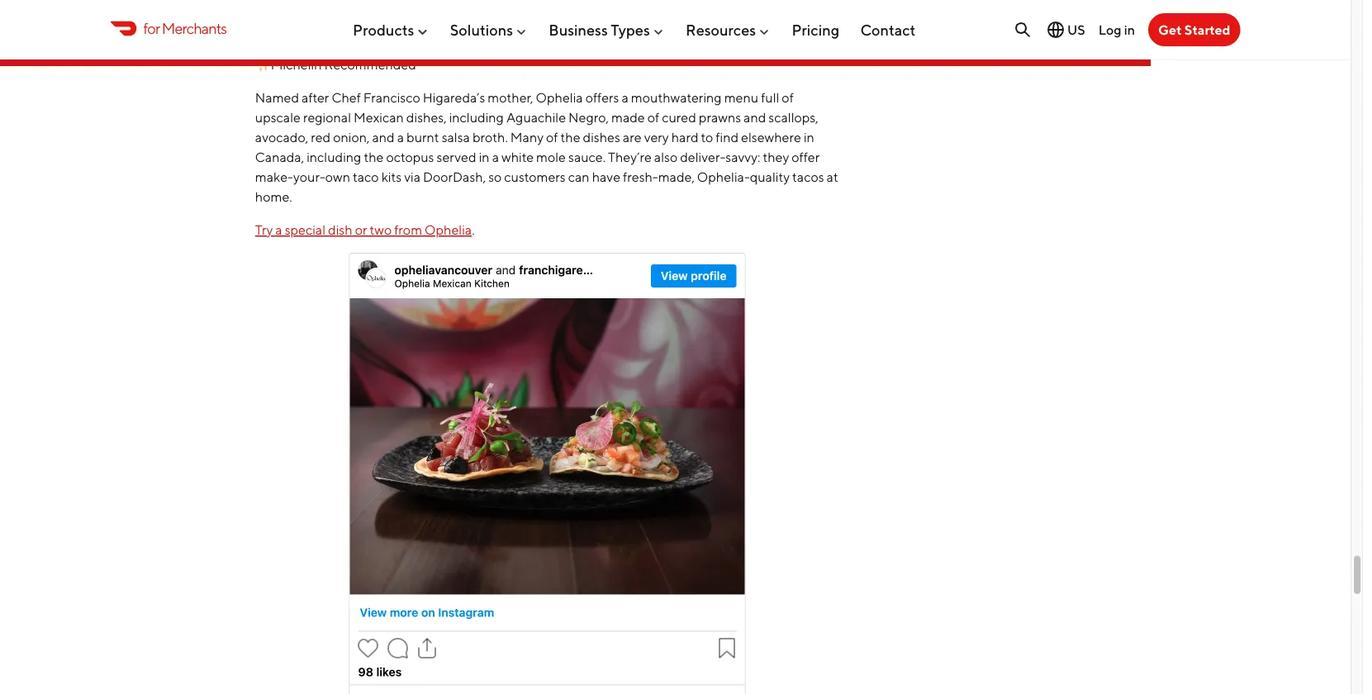 Task type: vqa. For each thing, say whether or not it's contained in the screenshot.
confirm
no



Task type: describe. For each thing, give the bounding box(es) containing it.
find
[[716, 129, 739, 145]]

dishes,
[[407, 109, 447, 125]]

have
[[592, 169, 621, 185]]

for
[[143, 19, 160, 37]]

1 vertical spatial the
[[364, 149, 384, 165]]

or
[[355, 222, 367, 237]]

contact
[[861, 21, 916, 39]]

pricing link
[[792, 14, 840, 45]]

fresh-
[[623, 169, 659, 185]]

are
[[623, 129, 642, 145]]

products link
[[353, 14, 429, 45]]

1 horizontal spatial of
[[648, 109, 660, 125]]

0 vertical spatial in
[[1125, 22, 1136, 37]]

from
[[394, 222, 422, 237]]

at
[[827, 169, 839, 185]]

red
[[311, 129, 331, 145]]

canada,
[[255, 149, 304, 165]]

for merchants link
[[110, 17, 227, 40]]

mouthwatering
[[631, 90, 722, 105]]

a up so
[[492, 149, 499, 165]]

resources
[[686, 21, 756, 39]]

try
[[255, 222, 273, 237]]

get
[[1159, 22, 1182, 38]]

get started button
[[1149, 13, 1241, 46]]

chef
[[332, 90, 361, 105]]

white
[[502, 149, 534, 165]]

upscale
[[255, 109, 301, 125]]

.
[[472, 222, 475, 237]]

broth.
[[473, 129, 508, 145]]

very
[[644, 129, 669, 145]]

0 horizontal spatial in
[[479, 149, 490, 165]]

kits
[[382, 169, 402, 185]]

solutions link
[[450, 14, 528, 45]]

mole
[[537, 149, 566, 165]]

deliver-
[[680, 149, 726, 165]]

michelin
[[271, 56, 322, 72]]

special
[[285, 222, 326, 237]]

tacos
[[793, 169, 825, 185]]

sauce.
[[569, 149, 606, 165]]

solutions
[[450, 21, 513, 39]]

try a special dish or two from ophelia link
[[255, 222, 472, 237]]

dishes
[[583, 129, 621, 145]]

own
[[325, 169, 350, 185]]

burnt
[[407, 129, 439, 145]]

full
[[761, 90, 780, 105]]

made
[[612, 109, 645, 125]]

started
[[1185, 22, 1231, 38]]

ophelia-
[[698, 169, 750, 185]]

1 vertical spatial including
[[307, 149, 362, 165]]

1 vertical spatial ophelia
[[425, 222, 472, 237]]

francisco
[[364, 90, 421, 105]]

scallops,
[[769, 109, 819, 125]]

cured
[[662, 109, 697, 125]]

2 horizontal spatial of
[[782, 90, 794, 105]]

log
[[1099, 22, 1122, 37]]

offers
[[586, 90, 620, 105]]

recommended
[[325, 56, 417, 72]]

1 horizontal spatial including
[[449, 109, 504, 125]]

your-
[[293, 169, 325, 185]]

avocado,
[[255, 129, 308, 145]]

they
[[763, 149, 790, 165]]

0 vertical spatial the
[[561, 129, 581, 145]]

get started
[[1159, 22, 1231, 38]]

business types
[[549, 21, 650, 39]]

make-
[[255, 169, 293, 185]]

resources link
[[686, 14, 771, 45]]



Task type: locate. For each thing, give the bounding box(es) containing it.
of up 'very'
[[648, 109, 660, 125]]

contact link
[[861, 14, 916, 45]]

many
[[511, 129, 544, 145]]

2 horizontal spatial in
[[1125, 22, 1136, 37]]

for merchants
[[143, 19, 227, 37]]

onion,
[[333, 129, 370, 145]]

0 vertical spatial including
[[449, 109, 504, 125]]

1 horizontal spatial the
[[561, 129, 581, 145]]

0 horizontal spatial and
[[372, 129, 395, 145]]

including up broth. at the left top
[[449, 109, 504, 125]]

1 horizontal spatial ophelia
[[536, 90, 583, 105]]

customers
[[505, 169, 566, 185]]

1 vertical spatial of
[[648, 109, 660, 125]]

and down 'mexican'
[[372, 129, 395, 145]]

ophelia inside named after chef francisco higareda's mother, ophelia offers a mouthwatering menu full of upscale regional mexican dishes, including aguachile negro, made of cured prawns and scallops, avocado, red onion, and a burnt salsa broth. many of the dishes are very hard to find elsewhere in canada, including the octopus served in a white mole sauce. they're also deliver-savvy: they offer make-your-own taco kits via doordash, so customers can have fresh-made, ophelia-quality tacos at home.
[[536, 90, 583, 105]]

the up taco
[[364, 149, 384, 165]]

after
[[302, 90, 329, 105]]

salsa
[[442, 129, 470, 145]]

served
[[437, 149, 477, 165]]

octopus
[[386, 149, 434, 165]]

two
[[370, 222, 392, 237]]

0 horizontal spatial ophelia
[[425, 222, 472, 237]]

a up made
[[622, 90, 629, 105]]

1 vertical spatial in
[[804, 129, 815, 145]]

business
[[549, 21, 608, 39]]

offer
[[792, 149, 820, 165]]

quality
[[750, 169, 790, 185]]

regional
[[303, 109, 351, 125]]

via
[[404, 169, 421, 185]]

globe line image
[[1046, 20, 1066, 40]]

of up mole
[[546, 129, 558, 145]]

a up octopus on the top left of page
[[397, 129, 404, 145]]

✨
[[255, 56, 269, 72]]

0 horizontal spatial of
[[546, 129, 558, 145]]

the up sauce.
[[561, 129, 581, 145]]

of
[[782, 90, 794, 105], [648, 109, 660, 125], [546, 129, 558, 145]]

home.
[[255, 189, 292, 204]]

higareda's
[[423, 90, 485, 105]]

doordash,
[[423, 169, 486, 185]]

hard
[[672, 129, 699, 145]]

and
[[744, 109, 767, 125], [372, 129, 395, 145]]

including up the own
[[307, 149, 362, 165]]

types
[[611, 21, 650, 39]]

dish
[[328, 222, 353, 237]]

products
[[353, 21, 414, 39]]

negro,
[[569, 109, 609, 125]]

so
[[489, 169, 502, 185]]

pricing
[[792, 21, 840, 39]]

menu
[[725, 90, 759, 105]]

✨ michelin recommended
[[255, 56, 417, 72]]

in right log
[[1125, 22, 1136, 37]]

to
[[701, 129, 714, 145]]

prawns
[[699, 109, 742, 125]]

2 vertical spatial of
[[546, 129, 558, 145]]

0 vertical spatial and
[[744, 109, 767, 125]]

including
[[449, 109, 504, 125], [307, 149, 362, 165]]

log in link
[[1099, 22, 1136, 37]]

savvy:
[[726, 149, 761, 165]]

1 horizontal spatial in
[[804, 129, 815, 145]]

made,
[[659, 169, 695, 185]]

0 vertical spatial of
[[782, 90, 794, 105]]

merchants
[[162, 19, 227, 37]]

1 vertical spatial and
[[372, 129, 395, 145]]

ophelia right 'from'
[[425, 222, 472, 237]]

named after chef francisco higareda's mother, ophelia offers a mouthwatering menu full of upscale regional mexican dishes, including aguachile negro, made of cured prawns and scallops, avocado, red onion, and a burnt salsa broth. many of the dishes are very hard to find elsewhere in canada, including the octopus served in a white mole sauce. they're also deliver-savvy: they offer make-your-own taco kits via doordash, so customers can have fresh-made, ophelia-quality tacos at home.
[[255, 90, 839, 204]]

taco
[[353, 169, 379, 185]]

can
[[569, 169, 590, 185]]

mother,
[[488, 90, 534, 105]]

0 horizontal spatial the
[[364, 149, 384, 165]]

0 horizontal spatial including
[[307, 149, 362, 165]]

mexican
[[354, 109, 404, 125]]

named
[[255, 90, 299, 105]]

the
[[561, 129, 581, 145], [364, 149, 384, 165]]

of right 'full'
[[782, 90, 794, 105]]

0 vertical spatial ophelia
[[536, 90, 583, 105]]

in up offer
[[804, 129, 815, 145]]

a
[[622, 90, 629, 105], [397, 129, 404, 145], [492, 149, 499, 165], [276, 222, 282, 237]]

a right "try"
[[276, 222, 282, 237]]

us
[[1068, 22, 1086, 38]]

also
[[655, 149, 678, 165]]

ophelia up "aguachile"
[[536, 90, 583, 105]]

business types link
[[549, 14, 665, 45]]

they're
[[608, 149, 652, 165]]

elsewhere
[[742, 129, 802, 145]]

log in
[[1099, 22, 1136, 37]]

ophelia
[[536, 90, 583, 105], [425, 222, 472, 237]]

try a special dish or two from ophelia .
[[255, 222, 475, 237]]

and down menu
[[744, 109, 767, 125]]

2 vertical spatial in
[[479, 149, 490, 165]]

aguachile
[[507, 109, 566, 125]]

in down broth. at the left top
[[479, 149, 490, 165]]

1 horizontal spatial and
[[744, 109, 767, 125]]



